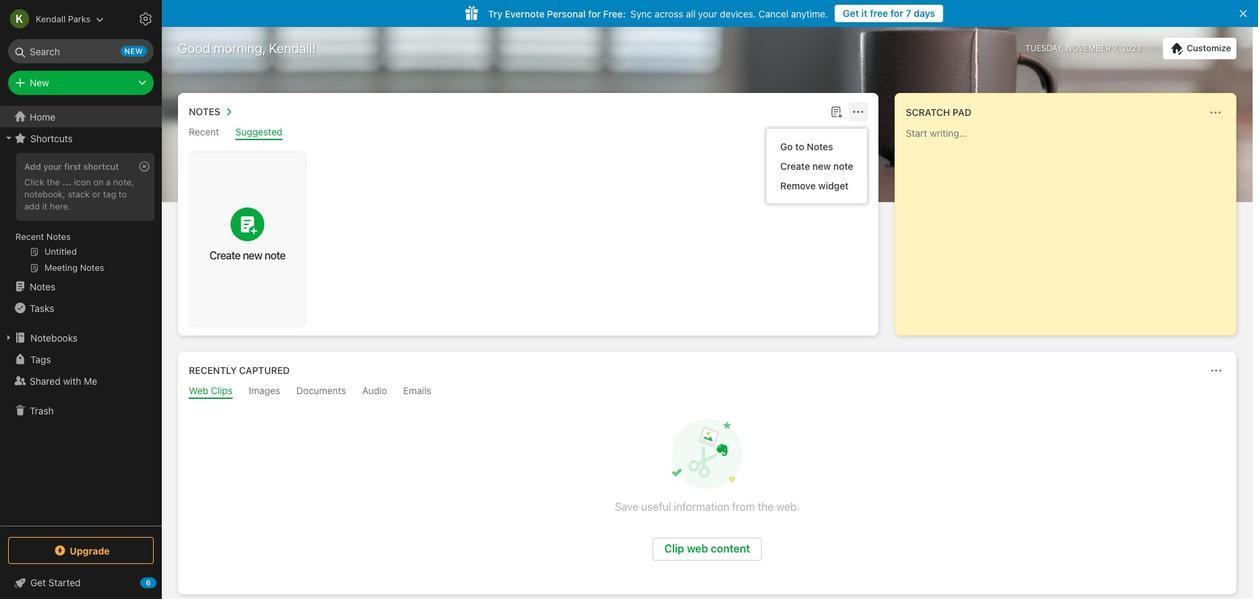 Task type: describe. For each thing, give the bounding box(es) containing it.
notes inside button
[[189, 106, 220, 117]]

stack
[[68, 189, 90, 200]]

notebook,
[[24, 189, 65, 200]]

recent for recent
[[189, 126, 219, 138]]

for for free:
[[589, 8, 601, 19]]

scratch
[[906, 107, 951, 118]]

audio
[[362, 385, 387, 397]]

audio tab
[[362, 385, 387, 399]]

click
[[24, 177, 44, 187]]

add
[[24, 201, 40, 212]]

shared with me link
[[0, 370, 161, 392]]

shortcut
[[83, 161, 119, 172]]

all
[[686, 8, 696, 19]]

suggested tab panel
[[178, 140, 879, 336]]

expand notebooks image
[[3, 333, 14, 343]]

try evernote personal for free: sync across all your devices. cancel anytime.
[[488, 8, 829, 19]]

personal
[[547, 8, 586, 19]]

try
[[488, 8, 503, 19]]

7,
[[1114, 43, 1120, 53]]

home link
[[0, 106, 162, 127]]

widget
[[819, 180, 849, 192]]

scratch pad
[[906, 107, 972, 118]]

...
[[62, 177, 71, 187]]

icon on a note, notebook, stack or tag to add it here.
[[24, 177, 134, 212]]

Account field
[[0, 5, 104, 32]]

save useful information from the web.
[[615, 501, 800, 513]]

notebooks link
[[0, 327, 161, 349]]

shortcuts
[[30, 133, 73, 144]]

save
[[615, 501, 639, 513]]

emails
[[403, 385, 432, 397]]

create new note inside dropdown list menu
[[781, 161, 854, 172]]

get for get it free for 7 days
[[843, 7, 859, 19]]

started
[[48, 577, 81, 589]]

first
[[64, 161, 81, 172]]

remove
[[781, 180, 816, 192]]

information
[[674, 501, 730, 513]]

kendall parks
[[36, 13, 91, 24]]

trash
[[30, 405, 54, 417]]

notes inside dropdown list menu
[[807, 141, 834, 152]]

go
[[781, 141, 793, 152]]

trash link
[[0, 400, 161, 422]]

shared with me
[[30, 375, 97, 387]]

anytime.
[[791, 8, 829, 19]]

home
[[30, 111, 55, 122]]

web
[[189, 385, 208, 397]]

web
[[687, 543, 709, 555]]

notes up tasks
[[30, 281, 55, 292]]

add
[[24, 161, 41, 172]]

evernote
[[505, 8, 545, 19]]

more actions field for recently captured
[[1208, 362, 1226, 380]]

notebooks
[[30, 332, 78, 344]]

good morning, kendall!
[[178, 40, 316, 56]]

get for get started
[[30, 577, 46, 589]]

tree containing home
[[0, 106, 162, 526]]

remove widget link
[[767, 176, 867, 196]]

free:
[[604, 8, 626, 19]]

a
[[106, 177, 111, 187]]

tuesday, november 7, 2023
[[1026, 43, 1142, 53]]

recent for recent notes
[[16, 231, 44, 242]]

tags button
[[0, 349, 161, 370]]

icon
[[74, 177, 91, 187]]

sync
[[631, 8, 652, 19]]

it inside the icon on a note, notebook, stack or tag to add it here.
[[42, 201, 47, 212]]

images
[[249, 385, 280, 397]]

notes inside group
[[46, 231, 71, 242]]

recent tab
[[189, 126, 219, 140]]

more actions image for scratch pad
[[1208, 105, 1224, 121]]

tasks
[[30, 303, 54, 314]]

Help and Learning task checklist field
[[0, 573, 162, 594]]

the inside web clips tab panel
[[758, 501, 774, 513]]

cancel
[[759, 8, 789, 19]]

7
[[906, 7, 912, 19]]

for for 7
[[891, 7, 904, 19]]

new inside button
[[243, 250, 262, 262]]

web clips tab panel
[[178, 399, 1237, 595]]

documents
[[297, 385, 346, 397]]

kendall!
[[269, 40, 316, 56]]

dropdown list menu
[[767, 137, 867, 196]]

web clips
[[189, 385, 233, 397]]

0 vertical spatial the
[[47, 177, 60, 187]]

days
[[914, 7, 936, 19]]

click the ...
[[24, 177, 71, 187]]

create new note link
[[767, 157, 867, 176]]

tasks button
[[0, 297, 161, 319]]

recent notes
[[16, 231, 71, 242]]

clip web content
[[665, 543, 751, 555]]

0 horizontal spatial your
[[43, 161, 62, 172]]



Task type: locate. For each thing, give the bounding box(es) containing it.
6
[[146, 579, 151, 588]]

devices.
[[720, 8, 756, 19]]

to right go
[[796, 141, 805, 152]]

emails tab
[[403, 385, 432, 399]]

november
[[1067, 43, 1112, 53]]

recently captured button
[[186, 363, 290, 379]]

1 vertical spatial note
[[265, 250, 286, 262]]

clips
[[211, 385, 233, 397]]

more actions image for recently captured
[[1209, 363, 1225, 379]]

0 horizontal spatial get
[[30, 577, 46, 589]]

your
[[698, 8, 718, 19], [43, 161, 62, 172]]

your up click the ...
[[43, 161, 62, 172]]

upgrade
[[70, 545, 110, 557]]

0 horizontal spatial to
[[119, 189, 127, 200]]

1 vertical spatial recent
[[16, 231, 44, 242]]

clip web content button
[[653, 538, 762, 561]]

free
[[870, 7, 889, 19]]

web clips tab
[[189, 385, 233, 399]]

the left ...
[[47, 177, 60, 187]]

1 vertical spatial more actions image
[[1209, 363, 1225, 379]]

0 vertical spatial recent
[[189, 126, 219, 138]]

1 vertical spatial create
[[210, 250, 241, 262]]

notes button
[[186, 104, 237, 120]]

your right all in the top of the page
[[698, 8, 718, 19]]

1 horizontal spatial note
[[834, 161, 854, 172]]

1 vertical spatial create new note
[[210, 250, 286, 262]]

group inside tree
[[0, 149, 161, 281]]

from
[[733, 501, 755, 513]]

content
[[711, 543, 751, 555]]

get
[[843, 7, 859, 19], [30, 577, 46, 589]]

remove widget
[[781, 180, 849, 192]]

me
[[84, 375, 97, 387]]

with
[[63, 375, 81, 387]]

0 vertical spatial new
[[125, 47, 143, 55]]

here.
[[50, 201, 71, 212]]

new inside dropdown list menu
[[813, 161, 831, 172]]

add your first shortcut
[[24, 161, 119, 172]]

0 vertical spatial more actions image
[[1208, 105, 1224, 121]]

documents tab
[[297, 385, 346, 399]]

1 horizontal spatial it
[[862, 7, 868, 19]]

note,
[[113, 177, 134, 187]]

for left 7 on the top of the page
[[891, 7, 904, 19]]

tab list for recently captured
[[181, 385, 1235, 399]]

note inside button
[[265, 250, 286, 262]]

0 horizontal spatial for
[[589, 8, 601, 19]]

0 vertical spatial note
[[834, 161, 854, 172]]

parks
[[68, 13, 91, 24]]

get inside help and learning task checklist field
[[30, 577, 46, 589]]

More actions field
[[849, 103, 868, 121], [1207, 103, 1226, 122], [1208, 362, 1226, 380]]

recently captured
[[189, 365, 290, 376]]

it
[[862, 7, 868, 19], [42, 201, 47, 212]]

notes
[[189, 106, 220, 117], [807, 141, 834, 152], [46, 231, 71, 242], [30, 281, 55, 292]]

Start writing… text field
[[906, 127, 1236, 324]]

tab list for notes
[[181, 126, 876, 140]]

1 horizontal spatial for
[[891, 7, 904, 19]]

click to collapse image
[[157, 575, 167, 591]]

to inside the icon on a note, notebook, stack or tag to add it here.
[[119, 189, 127, 200]]

create new note
[[781, 161, 854, 172], [210, 250, 286, 262]]

get inside button
[[843, 7, 859, 19]]

Search text field
[[18, 39, 144, 63]]

suggested tab
[[236, 126, 282, 140]]

customize
[[1187, 42, 1232, 53]]

notes up recent tab
[[189, 106, 220, 117]]

the right the from
[[758, 501, 774, 513]]

1 vertical spatial new
[[813, 161, 831, 172]]

notes up create new note link
[[807, 141, 834, 152]]

tag
[[103, 189, 116, 200]]

it inside button
[[862, 7, 868, 19]]

tab list
[[181, 126, 876, 140], [181, 385, 1235, 399]]

0 horizontal spatial it
[[42, 201, 47, 212]]

on
[[93, 177, 104, 187]]

useful
[[642, 501, 671, 513]]

0 vertical spatial get
[[843, 7, 859, 19]]

0 horizontal spatial new
[[125, 47, 143, 55]]

images tab
[[249, 385, 280, 399]]

0 vertical spatial create new note
[[781, 161, 854, 172]]

0 horizontal spatial recent
[[16, 231, 44, 242]]

group
[[0, 149, 161, 281]]

to
[[796, 141, 805, 152], [119, 189, 127, 200]]

0 vertical spatial to
[[796, 141, 805, 152]]

recent inside tab list
[[189, 126, 219, 138]]

0 vertical spatial tab list
[[181, 126, 876, 140]]

1 horizontal spatial create
[[781, 161, 810, 172]]

1 horizontal spatial your
[[698, 8, 718, 19]]

or
[[92, 189, 101, 200]]

morning,
[[214, 40, 266, 56]]

upgrade button
[[8, 538, 154, 565]]

tree
[[0, 106, 162, 526]]

create inside dropdown list menu
[[781, 161, 810, 172]]

2 tab list from the top
[[181, 385, 1235, 399]]

1 vertical spatial it
[[42, 201, 47, 212]]

shared
[[30, 375, 61, 387]]

pad
[[953, 107, 972, 118]]

note inside dropdown list menu
[[834, 161, 854, 172]]

notes link
[[0, 276, 161, 297]]

it down notebook,
[[42, 201, 47, 212]]

1 horizontal spatial to
[[796, 141, 805, 152]]

1 vertical spatial to
[[119, 189, 127, 200]]

to inside dropdown list menu
[[796, 141, 805, 152]]

1 tab list from the top
[[181, 126, 876, 140]]

go to notes
[[781, 141, 834, 152]]

web.
[[777, 501, 800, 513]]

1 horizontal spatial get
[[843, 7, 859, 19]]

new
[[30, 77, 49, 88]]

group containing add your first shortcut
[[0, 149, 161, 281]]

recent
[[189, 126, 219, 138], [16, 231, 44, 242]]

good
[[178, 40, 210, 56]]

more actions field for scratch pad
[[1207, 103, 1226, 122]]

for
[[891, 7, 904, 19], [589, 8, 601, 19]]

0 horizontal spatial the
[[47, 177, 60, 187]]

1 for from the left
[[891, 7, 904, 19]]

tags
[[30, 354, 51, 365]]

1 vertical spatial your
[[43, 161, 62, 172]]

get it free for 7 days button
[[835, 5, 944, 22]]

it left free
[[862, 7, 868, 19]]

notes down here. on the left top of page
[[46, 231, 71, 242]]

1 horizontal spatial the
[[758, 501, 774, 513]]

go to notes link
[[767, 137, 867, 157]]

get left free
[[843, 7, 859, 19]]

0 vertical spatial it
[[862, 7, 868, 19]]

get left started
[[30, 577, 46, 589]]

0 horizontal spatial create new note
[[210, 250, 286, 262]]

1 vertical spatial the
[[758, 501, 774, 513]]

1 vertical spatial get
[[30, 577, 46, 589]]

new button
[[8, 71, 154, 95]]

the
[[47, 177, 60, 187], [758, 501, 774, 513]]

new inside search box
[[125, 47, 143, 55]]

1 horizontal spatial create new note
[[781, 161, 854, 172]]

clip
[[665, 543, 685, 555]]

2 for from the left
[[589, 8, 601, 19]]

for inside get it free for 7 days button
[[891, 7, 904, 19]]

2 horizontal spatial new
[[813, 161, 831, 172]]

kendall
[[36, 13, 66, 24]]

more actions image
[[1208, 105, 1224, 121], [1209, 363, 1225, 379]]

get started
[[30, 577, 81, 589]]

create
[[781, 161, 810, 172], [210, 250, 241, 262]]

across
[[655, 8, 684, 19]]

0 vertical spatial your
[[698, 8, 718, 19]]

tab list containing recent
[[181, 126, 876, 140]]

scratch pad button
[[904, 105, 972, 121]]

tab list containing web clips
[[181, 385, 1235, 399]]

2023
[[1122, 43, 1142, 53]]

settings image
[[138, 11, 154, 27]]

new
[[125, 47, 143, 55], [813, 161, 831, 172], [243, 250, 262, 262]]

2 vertical spatial new
[[243, 250, 262, 262]]

recent down add
[[16, 231, 44, 242]]

0 horizontal spatial note
[[265, 250, 286, 262]]

new search field
[[18, 39, 147, 63]]

create new note inside button
[[210, 250, 286, 262]]

0 vertical spatial create
[[781, 161, 810, 172]]

1 horizontal spatial recent
[[189, 126, 219, 138]]

to down note,
[[119, 189, 127, 200]]

get it free for 7 days
[[843, 7, 936, 19]]

for left free:
[[589, 8, 601, 19]]

more actions image
[[850, 104, 867, 120]]

suggested
[[236, 126, 282, 138]]

create inside button
[[210, 250, 241, 262]]

1 vertical spatial tab list
[[181, 385, 1235, 399]]

shortcuts button
[[0, 127, 161, 149]]

create new note button
[[190, 152, 306, 327]]

0 horizontal spatial create
[[210, 250, 241, 262]]

customize button
[[1164, 38, 1237, 59]]

recent down notes button
[[189, 126, 219, 138]]

1 horizontal spatial new
[[243, 250, 262, 262]]



Task type: vqa. For each thing, say whether or not it's contained in the screenshot.
GET
yes



